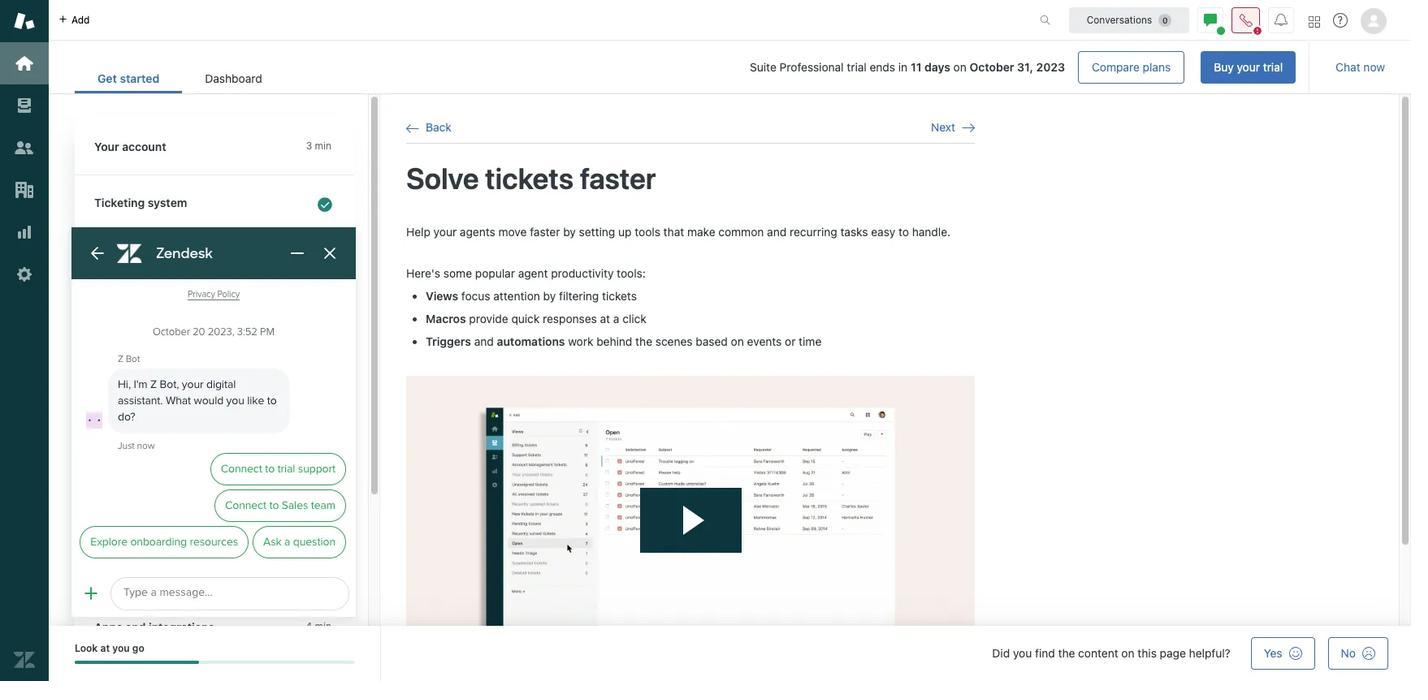 Task type: vqa. For each thing, say whether or not it's contained in the screenshot.
onboarding at top left
no



Task type: describe. For each thing, give the bounding box(es) containing it.
or
[[785, 335, 796, 348]]

started
[[120, 72, 160, 85]]

get started
[[98, 72, 160, 85]]

some
[[444, 267, 472, 281]]

this
[[1138, 647, 1157, 661]]

ticketing system button
[[75, 176, 351, 233]]

no button
[[1328, 638, 1389, 670]]

views image
[[14, 95, 35, 116]]

automations
[[497, 335, 565, 348]]

solve inside "button"
[[114, 291, 144, 305]]

look
[[75, 643, 98, 655]]

attention
[[494, 289, 540, 303]]

yes
[[1264, 647, 1283, 661]]

solve tickets faster inside "button"
[[114, 291, 219, 305]]

easy
[[871, 225, 896, 239]]

automate repeat actions button
[[78, 389, 354, 426]]

help your agents move faster by setting up tools that make common and recurring tasks easy to handle.
[[406, 225, 951, 239]]

solve tickets faster button
[[78, 280, 354, 316]]

common
[[719, 225, 764, 239]]

conversations button
[[1070, 7, 1190, 33]]

your for help
[[434, 225, 457, 239]]

account
[[122, 140, 166, 154]]

queue
[[202, 328, 234, 341]]

get
[[98, 72, 117, 85]]

buy
[[1214, 60, 1234, 74]]

faster inside "content-title" region
[[580, 161, 656, 196]]

1 vertical spatial and
[[474, 335, 494, 348]]

here's
[[406, 267, 441, 281]]

on inside section
[[954, 60, 967, 74]]

setting
[[579, 225, 615, 239]]

solve tickets faster inside "content-title" region
[[406, 161, 656, 196]]

a
[[614, 312, 620, 326]]

look at you go
[[75, 643, 144, 655]]

agent productivity
[[94, 254, 196, 268]]

repeat
[[167, 401, 201, 414]]

go
[[132, 643, 144, 655]]

suite professional trial ends in 11 days on october 31, 2023
[[750, 60, 1065, 74]]

time
[[799, 335, 822, 348]]

video element
[[406, 376, 975, 682]]

macros provide quick responses at a click
[[426, 312, 647, 326]]

help
[[406, 225, 431, 239]]

get help image
[[1334, 13, 1348, 28]]

8
[[306, 254, 312, 267]]

use prepared responses button
[[78, 353, 354, 389]]

1 horizontal spatial you
[[1013, 647, 1032, 661]]

ticket
[[169, 328, 199, 341]]

notifications image
[[1275, 13, 1288, 26]]

button displays agent's chat status as online. image
[[1204, 13, 1217, 26]]

use prepared responses
[[114, 364, 242, 378]]

did you find the content on this page helpful?
[[993, 647, 1231, 661]]

tasks
[[841, 225, 868, 239]]

handle.
[[912, 225, 951, 239]]

next button
[[931, 120, 975, 135]]

triggers
[[426, 335, 471, 348]]

automate
[[114, 401, 164, 414]]

region containing help your agents move faster by setting up tools that make common and recurring tasks easy to handle.
[[406, 224, 975, 682]]

footer containing did you find the content on this page helpful?
[[49, 627, 1412, 682]]

faster inside "button"
[[187, 291, 219, 305]]

move
[[499, 225, 527, 239]]

1 horizontal spatial by
[[563, 225, 576, 239]]

recurring
[[790, 225, 838, 239]]

agent
[[518, 267, 548, 281]]

dashboard tab
[[182, 63, 285, 93]]

0 horizontal spatial at
[[100, 643, 110, 655]]

1 horizontal spatial at
[[600, 312, 610, 326]]

behind
[[597, 335, 633, 348]]

ticketing
[[94, 196, 145, 210]]

based
[[696, 335, 728, 348]]

content
[[1079, 647, 1119, 661]]

zendesk products image
[[1309, 16, 1321, 27]]

focus
[[461, 289, 490, 303]]

zendesk image
[[14, 650, 35, 671]]

here's some popular agent productivity tools:
[[406, 267, 646, 281]]

progress-bar progress bar
[[75, 662, 354, 665]]

october
[[970, 60, 1015, 74]]

progress bar image
[[75, 662, 199, 665]]

ticketing system
[[94, 196, 187, 210]]

0 horizontal spatial by
[[543, 289, 556, 303]]

8 min
[[306, 254, 332, 267]]

chat now
[[1336, 60, 1386, 74]]

page
[[1160, 647, 1186, 661]]

tools
[[635, 225, 661, 239]]

quick
[[512, 312, 540, 326]]

back
[[426, 120, 452, 134]]

trial for your
[[1264, 60, 1283, 74]]

compare
[[1092, 60, 1140, 74]]

1 horizontal spatial and
[[767, 225, 787, 239]]

add button
[[49, 0, 100, 40]]

11
[[911, 60, 922, 74]]

agents
[[460, 225, 496, 239]]

suite
[[750, 60, 777, 74]]



Task type: locate. For each thing, give the bounding box(es) containing it.
3
[[306, 140, 312, 152]]

0 horizontal spatial you
[[112, 643, 130, 655]]

buy your trial button
[[1201, 51, 1296, 84]]

your right buy
[[1237, 60, 1261, 74]]

zendesk support image
[[14, 11, 35, 32]]

solve up the filter
[[114, 291, 144, 305]]

0 vertical spatial solve tickets faster
[[406, 161, 656, 196]]

on inside region
[[731, 335, 744, 348]]

0 horizontal spatial the
[[636, 335, 653, 348]]

scenes
[[656, 335, 693, 348]]

your for filter
[[143, 328, 166, 341]]

trial down notifications image
[[1264, 60, 1283, 74]]

on right "days"
[[954, 60, 967, 74]]

4 heading from the top
[[75, 601, 354, 657]]

system
[[148, 196, 187, 210]]

min for productivity
[[315, 254, 332, 267]]

chat
[[1336, 60, 1361, 74]]

productivity up filtering
[[551, 267, 614, 281]]

trial
[[847, 60, 867, 74], [1264, 60, 1283, 74]]

chat now button
[[1323, 51, 1399, 84]]

by left setting
[[563, 225, 576, 239]]

2 min from the top
[[315, 254, 332, 267]]

0 horizontal spatial your
[[143, 328, 166, 341]]

2 trial from the left
[[1264, 60, 1283, 74]]

your
[[94, 140, 119, 154]]

the right find
[[1059, 647, 1076, 661]]

main element
[[0, 0, 49, 682]]

find
[[1035, 647, 1056, 661]]

by up macros provide quick responses at a click
[[543, 289, 556, 303]]

plans
[[1143, 60, 1171, 74]]

0 horizontal spatial solve
[[114, 291, 144, 305]]

0 vertical spatial at
[[600, 312, 610, 326]]

use
[[114, 364, 134, 378]]

back button
[[406, 120, 452, 135]]

tickets inside "content-title" region
[[485, 161, 574, 196]]

on right based
[[731, 335, 744, 348]]

solve tickets faster up filter your ticket queue
[[114, 291, 219, 305]]

the down click
[[636, 335, 653, 348]]

1 horizontal spatial solve tickets faster
[[406, 161, 656, 196]]

next
[[931, 120, 956, 134]]

2 vertical spatial your
[[143, 328, 166, 341]]

1 vertical spatial at
[[100, 643, 110, 655]]

did
[[993, 647, 1010, 661]]

1 vertical spatial solve tickets faster
[[114, 291, 219, 305]]

faster up filter your ticket queue button
[[187, 291, 219, 305]]

0 vertical spatial min
[[315, 140, 332, 152]]

2 horizontal spatial tickets
[[602, 289, 637, 303]]

faster
[[580, 161, 656, 196], [530, 225, 560, 239], [187, 291, 219, 305]]

2 horizontal spatial your
[[1237, 60, 1261, 74]]

admin image
[[14, 264, 35, 285]]

your account
[[94, 140, 166, 154]]

macros
[[426, 312, 466, 326]]

add
[[72, 13, 90, 26]]

the inside region
[[636, 335, 653, 348]]

0 vertical spatial solve
[[406, 161, 479, 196]]

video thumbnail image
[[406, 376, 975, 682], [406, 376, 975, 682]]

region
[[406, 224, 975, 682]]

agent
[[94, 254, 127, 268]]

tickets up a
[[602, 289, 637, 303]]

at right look
[[100, 643, 110, 655]]

tickets
[[485, 161, 574, 196], [602, 289, 637, 303], [147, 291, 184, 305]]

no
[[1341, 647, 1356, 661]]

make
[[688, 225, 716, 239]]

tools:
[[617, 267, 646, 281]]

1 horizontal spatial productivity
[[551, 267, 614, 281]]

1 horizontal spatial solve
[[406, 161, 479, 196]]

compare plans
[[1092, 60, 1171, 74]]

your
[[1237, 60, 1261, 74], [434, 225, 457, 239], [143, 328, 166, 341]]

1 horizontal spatial responses
[[543, 312, 597, 326]]

0 horizontal spatial trial
[[847, 60, 867, 74]]

1 vertical spatial responses
[[188, 364, 242, 378]]

2 vertical spatial on
[[1122, 647, 1135, 661]]

dashboard
[[205, 72, 262, 85]]

your for buy
[[1237, 60, 1261, 74]]

responses up 'automate repeat actions' button
[[188, 364, 242, 378]]

1 horizontal spatial your
[[434, 225, 457, 239]]

ends
[[870, 60, 896, 74]]

responses down filtering
[[543, 312, 597, 326]]

you
[[112, 643, 130, 655], [1013, 647, 1032, 661]]

yes button
[[1251, 638, 1315, 670]]

1 horizontal spatial trial
[[1264, 60, 1283, 74]]

at
[[600, 312, 610, 326], [100, 643, 110, 655]]

1 horizontal spatial the
[[1059, 647, 1076, 661]]

trial inside button
[[1264, 60, 1283, 74]]

footer
[[49, 627, 1412, 682]]

views focus attention by filtering tickets
[[426, 289, 637, 303]]

1 heading from the top
[[75, 432, 354, 488]]

solve down back
[[406, 161, 479, 196]]

1 horizontal spatial tickets
[[485, 161, 574, 196]]

your right help
[[434, 225, 457, 239]]

2023
[[1037, 60, 1065, 74]]

days
[[925, 60, 951, 74]]

0 horizontal spatial responses
[[188, 364, 242, 378]]

2 heading from the top
[[75, 488, 354, 545]]

min right 3
[[315, 140, 332, 152]]

1 vertical spatial by
[[543, 289, 556, 303]]

and down provide
[[474, 335, 494, 348]]

1 horizontal spatial on
[[954, 60, 967, 74]]

that
[[664, 225, 684, 239]]

31,
[[1018, 60, 1034, 74]]

section
[[298, 51, 1296, 84]]

min right the 8
[[315, 254, 332, 267]]

1 horizontal spatial faster
[[530, 225, 560, 239]]

productivity right agent
[[130, 254, 196, 268]]

responses inside button
[[188, 364, 242, 378]]

filter your ticket queue
[[114, 328, 234, 341]]

at left a
[[600, 312, 610, 326]]

by
[[563, 225, 576, 239], [543, 289, 556, 303]]

actions
[[204, 401, 242, 414]]

events
[[747, 335, 782, 348]]

organizations image
[[14, 180, 35, 201]]

0 vertical spatial and
[[767, 225, 787, 239]]

get started image
[[14, 53, 35, 74]]

1 vertical spatial solve
[[114, 291, 144, 305]]

on inside footer
[[1122, 647, 1135, 661]]

filter your ticket queue button
[[78, 316, 354, 353]]

min for account
[[315, 140, 332, 152]]

1 min from the top
[[315, 140, 332, 152]]

1 vertical spatial the
[[1059, 647, 1076, 661]]

0 horizontal spatial and
[[474, 335, 494, 348]]

heading
[[75, 432, 354, 488], [75, 488, 354, 545], [75, 545, 354, 601], [75, 601, 354, 657]]

0 vertical spatial the
[[636, 335, 653, 348]]

content-title region
[[406, 160, 975, 198]]

solve inside "content-title" region
[[406, 161, 479, 196]]

1 vertical spatial min
[[315, 254, 332, 267]]

1 trial from the left
[[847, 60, 867, 74]]

and right common
[[767, 225, 787, 239]]

tab list containing get started
[[75, 63, 285, 93]]

popular
[[475, 267, 515, 281]]

triggers and automations work behind the scenes based on events or time
[[426, 335, 822, 348]]

0 horizontal spatial faster
[[187, 291, 219, 305]]

buy your trial
[[1214, 60, 1283, 74]]

professional
[[780, 60, 844, 74]]

your right the filter
[[143, 328, 166, 341]]

0 vertical spatial faster
[[580, 161, 656, 196]]

work
[[568, 335, 594, 348]]

0 vertical spatial responses
[[543, 312, 597, 326]]

helpful?
[[1189, 647, 1231, 661]]

tab list
[[75, 63, 285, 93]]

October 31, 2023 text field
[[970, 60, 1065, 74]]

2 horizontal spatial on
[[1122, 647, 1135, 661]]

0 horizontal spatial solve tickets faster
[[114, 291, 219, 305]]

0 vertical spatial on
[[954, 60, 967, 74]]

1 vertical spatial your
[[434, 225, 457, 239]]

click
[[623, 312, 647, 326]]

3 heading from the top
[[75, 545, 354, 601]]

you right did
[[1013, 647, 1032, 661]]

filtering
[[559, 289, 599, 303]]

min inside agent productivity heading
[[315, 254, 332, 267]]

prepared
[[137, 364, 185, 378]]

automate repeat actions
[[114, 401, 242, 414]]

3 min
[[306, 140, 332, 152]]

agent productivity heading
[[75, 234, 354, 280]]

solve
[[406, 161, 479, 196], [114, 291, 144, 305]]

on left this
[[1122, 647, 1135, 661]]

0 horizontal spatial productivity
[[130, 254, 196, 268]]

in
[[899, 60, 908, 74]]

0 vertical spatial your
[[1237, 60, 1261, 74]]

trial left ends
[[847, 60, 867, 74]]

faster inside region
[[530, 225, 560, 239]]

tickets up filter your ticket queue
[[147, 291, 184, 305]]

up
[[619, 225, 632, 239]]

0 vertical spatial by
[[563, 225, 576, 239]]

faster up up
[[580, 161, 656, 196]]

1 vertical spatial on
[[731, 335, 744, 348]]

conversations
[[1087, 13, 1153, 26]]

section containing suite professional trial ends in
[[298, 51, 1296, 84]]

2 vertical spatial faster
[[187, 291, 219, 305]]

views
[[426, 289, 458, 303]]

0 horizontal spatial tickets
[[147, 291, 184, 305]]

faster right move
[[530, 225, 560, 239]]

provide
[[469, 312, 508, 326]]

filter
[[114, 328, 140, 341]]

2 horizontal spatial faster
[[580, 161, 656, 196]]

tickets up move
[[485, 161, 574, 196]]

compare plans button
[[1078, 51, 1185, 84]]

you left go
[[112, 643, 130, 655]]

productivity inside heading
[[130, 254, 196, 268]]

tickets inside "button"
[[147, 291, 184, 305]]

trial for professional
[[847, 60, 867, 74]]

1 vertical spatial faster
[[530, 225, 560, 239]]

reporting image
[[14, 222, 35, 243]]

0 horizontal spatial on
[[731, 335, 744, 348]]

solve tickets faster up move
[[406, 161, 656, 196]]

now
[[1364, 60, 1386, 74]]

customers image
[[14, 137, 35, 158]]



